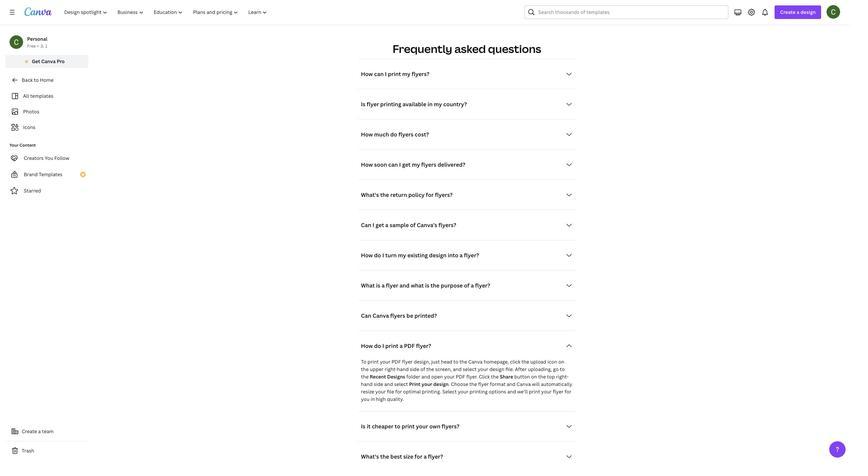 Task type: locate. For each thing, give the bounding box(es) containing it.
to right 'cheaper'
[[395, 424, 401, 431]]

2 vertical spatial pdf
[[456, 374, 466, 381]]

hand up resize at the bottom left
[[361, 382, 373, 388]]

hand
[[398, 367, 409, 373], [361, 382, 373, 388]]

and up the file
[[385, 382, 393, 388]]

get canva pro
[[32, 58, 65, 65]]

1 horizontal spatial right-
[[557, 374, 569, 381]]

0 vertical spatial in
[[428, 101, 433, 108]]

get right soon
[[403, 161, 411, 169]]

side inside button on the top right- hand side and select
[[374, 382, 384, 388]]

in inside . choose the flyer format and canva will automatically resize your file for optimal printing. select your printing options and we'll print your flyer for you in high quality.
[[371, 397, 375, 403]]

for right size
[[415, 454, 423, 461]]

i for existing
[[383, 252, 385, 260]]

flyer?
[[464, 252, 480, 260], [476, 282, 491, 290], [417, 343, 432, 350], [428, 454, 444, 461]]

1 horizontal spatial of
[[421, 367, 426, 373]]

flyers left be
[[391, 313, 406, 320]]

of inside 'dropdown button'
[[411, 222, 416, 229]]

flyers? inside 'dropdown button'
[[439, 222, 457, 229]]

of right the purpose
[[465, 282, 470, 290]]

0 horizontal spatial side
[[374, 382, 384, 388]]

optimal
[[404, 389, 421, 396]]

side
[[410, 367, 420, 373], [374, 382, 384, 388]]

and inside dropdown button
[[400, 282, 410, 290]]

do inside how do i print a pdf flyer? dropdown button
[[375, 343, 381, 350]]

print
[[388, 71, 401, 78], [386, 343, 399, 350], [368, 359, 379, 366], [529, 389, 541, 396], [402, 424, 415, 431]]

flyers?
[[412, 71, 430, 78], [435, 192, 453, 199], [439, 222, 457, 229], [442, 424, 460, 431]]

0 horizontal spatial get
[[376, 222, 384, 229]]

button
[[515, 374, 531, 381]]

1 vertical spatial can
[[361, 313, 372, 320]]

a inside dropdown button
[[424, 454, 427, 461]]

create a design
[[781, 9, 817, 15]]

0 horizontal spatial create
[[22, 429, 37, 435]]

return
[[391, 192, 408, 199]]

cost?
[[415, 131, 429, 139]]

pdf inside to print your pdf flyer design, just head to the canva homepage, click the upload icon on the upper right-hand side of the screen, and select your design file. after uploading, go to the
[[392, 359, 401, 366]]

right- up automatically
[[557, 374, 569, 381]]

can inside 'dropdown button'
[[361, 222, 372, 229]]

the left best
[[381, 454, 390, 461]]

hand up designs
[[398, 367, 409, 373]]

do inside how much do flyers cost? dropdown button
[[391, 131, 398, 139]]

team
[[42, 429, 54, 435]]

2 horizontal spatial pdf
[[456, 374, 466, 381]]

0 vertical spatial hand
[[398, 367, 409, 373]]

create for create a team
[[22, 429, 37, 435]]

your up printing.
[[422, 382, 433, 388]]

free •
[[27, 43, 39, 49]]

printed?
[[415, 313, 437, 320]]

do
[[391, 131, 398, 139], [375, 252, 381, 260], [375, 343, 381, 350]]

in inside dropdown button
[[428, 101, 433, 108]]

for right policy
[[426, 192, 434, 199]]

templates
[[30, 93, 53, 99]]

design down homepage,
[[490, 367, 505, 373]]

for inside dropdown button
[[426, 192, 434, 199]]

1 vertical spatial of
[[465, 282, 470, 290]]

how do i print a pdf flyer? button
[[359, 340, 576, 353]]

your up high
[[376, 389, 386, 396]]

flyer? right into
[[464, 252, 480, 260]]

4 how from the top
[[361, 252, 373, 260]]

what
[[361, 282, 375, 290]]

is for is it cheaper to print your own flyers?
[[361, 424, 366, 431]]

how for how can i print my flyers?
[[361, 71, 373, 78]]

is
[[361, 101, 366, 108], [361, 424, 366, 431]]

what's the best size for a flyer? button
[[359, 451, 576, 464]]

0 vertical spatial on
[[559, 359, 565, 366]]

the down uploading,
[[539, 374, 546, 381]]

frequently asked questions
[[393, 42, 542, 56]]

folder
[[407, 374, 421, 381]]

get left sample
[[376, 222, 384, 229]]

1 horizontal spatial select
[[463, 367, 477, 373]]

design,
[[414, 359, 431, 366]]

1 vertical spatial pdf
[[392, 359, 401, 366]]

side inside to print your pdf flyer design, just head to the canva homepage, click the upload icon on the upper right-hand side of the screen, and select your design file. after uploading, go to the
[[410, 367, 420, 373]]

0 horizontal spatial can
[[375, 71, 384, 78]]

flyer left the design,
[[403, 359, 413, 366]]

of inside to print your pdf flyer design, just head to the canva homepage, click the upload icon on the upper right-hand side of the screen, and select your design file. after uploading, go to the
[[421, 367, 426, 373]]

design
[[801, 9, 817, 15], [430, 252, 447, 260], [490, 367, 505, 373], [434, 382, 449, 388]]

None search field
[[525, 5, 729, 19]]

1 is from the top
[[361, 101, 366, 108]]

printing
[[381, 101, 402, 108], [470, 389, 488, 396]]

the down how do i print a pdf flyer? dropdown button
[[460, 359, 468, 366]]

create inside dropdown button
[[781, 9, 796, 15]]

your down choose
[[458, 389, 469, 396]]

get
[[403, 161, 411, 169], [376, 222, 384, 229]]

is
[[376, 282, 381, 290], [426, 282, 430, 290]]

1 vertical spatial in
[[371, 397, 375, 403]]

1 vertical spatial create
[[22, 429, 37, 435]]

the down 'flyer.'
[[470, 382, 478, 388]]

0 vertical spatial side
[[410, 367, 420, 373]]

how
[[361, 71, 373, 78], [361, 131, 373, 139], [361, 161, 373, 169], [361, 252, 373, 260], [361, 343, 373, 350]]

flyers? right canva's
[[439, 222, 457, 229]]

0 vertical spatial do
[[391, 131, 398, 139]]

in right you
[[371, 397, 375, 403]]

1 horizontal spatial pdf
[[404, 343, 415, 350]]

get
[[32, 58, 40, 65]]

select up 'flyer.'
[[463, 367, 477, 373]]

0 horizontal spatial of
[[411, 222, 416, 229]]

to
[[34, 77, 39, 83], [454, 359, 459, 366], [560, 367, 565, 373], [395, 424, 401, 431]]

do right the much
[[391, 131, 398, 139]]

starred
[[24, 188, 41, 194]]

flyer inside is flyer printing available in my country? dropdown button
[[367, 101, 379, 108]]

your up the upper
[[380, 359, 391, 366]]

flyer inside the what is a flyer and what is the purpose of a flyer? dropdown button
[[386, 282, 399, 290]]

print inside is it cheaper to print your own flyers? dropdown button
[[402, 424, 415, 431]]

print inside how can i print my flyers? dropdown button
[[388, 71, 401, 78]]

.
[[449, 382, 450, 388]]

canva left pro
[[41, 58, 56, 65]]

for
[[426, 192, 434, 199], [396, 389, 402, 396], [565, 389, 572, 396], [415, 454, 423, 461]]

1 horizontal spatial on
[[559, 359, 565, 366]]

1 horizontal spatial get
[[403, 161, 411, 169]]

my
[[403, 71, 411, 78], [434, 101, 442, 108], [412, 161, 420, 169], [398, 252, 407, 260]]

can down what's
[[361, 222, 372, 229]]

and left what
[[400, 282, 410, 290]]

2 vertical spatial of
[[421, 367, 426, 373]]

side down recent
[[374, 382, 384, 388]]

1 horizontal spatial create
[[781, 9, 796, 15]]

1 is from the left
[[376, 282, 381, 290]]

automatically
[[542, 382, 573, 388]]

my up policy
[[412, 161, 420, 169]]

the down just at the bottom right of page
[[427, 367, 435, 373]]

2 vertical spatial flyers
[[391, 313, 406, 320]]

flyers left delivered?
[[422, 161, 437, 169]]

1 horizontal spatial side
[[410, 367, 420, 373]]

flyers? right policy
[[435, 192, 453, 199]]

2 can from the top
[[361, 313, 372, 320]]

1 vertical spatial do
[[375, 252, 381, 260]]

home
[[40, 77, 54, 83]]

design down recent designs folder and open your pdf flyer. click the share
[[434, 382, 449, 388]]

2 how from the top
[[361, 131, 373, 139]]

the left the purpose
[[431, 282, 440, 290]]

do left turn
[[375, 252, 381, 260]]

my left country?
[[434, 101, 442, 108]]

is flyer printing available in my country?
[[361, 101, 467, 108]]

is for is flyer printing available in my country?
[[361, 101, 366, 108]]

0 vertical spatial printing
[[381, 101, 402, 108]]

best
[[391, 454, 402, 461]]

for down automatically
[[565, 389, 572, 396]]

high
[[376, 397, 386, 403]]

0 vertical spatial get
[[403, 161, 411, 169]]

create for create a design
[[781, 9, 796, 15]]

2 is from the top
[[361, 424, 366, 431]]

0 horizontal spatial on
[[532, 374, 538, 381]]

flyer.
[[467, 374, 478, 381]]

2 horizontal spatial of
[[465, 282, 470, 290]]

0 horizontal spatial right-
[[385, 367, 398, 373]]

do inside how do i turn my existing design into a flyer? dropdown button
[[375, 252, 381, 260]]

back to home
[[22, 77, 54, 83]]

hand inside button on the top right- hand side and select
[[361, 382, 373, 388]]

of right sample
[[411, 222, 416, 229]]

to inside dropdown button
[[395, 424, 401, 431]]

0 vertical spatial right-
[[385, 367, 398, 373]]

print inside to print your pdf flyer design, just head to the canva homepage, click the upload icon on the upper right-hand side of the screen, and select your design file. after uploading, go to the
[[368, 359, 379, 366]]

print inside how do i print a pdf flyer? dropdown button
[[386, 343, 399, 350]]

own
[[430, 424, 441, 431]]

canva
[[41, 58, 56, 65], [373, 313, 389, 320], [469, 359, 483, 366], [517, 382, 531, 388]]

side up folder
[[410, 367, 420, 373]]

0 vertical spatial select
[[463, 367, 477, 373]]

can down what
[[361, 313, 372, 320]]

flyer? inside how do i print a pdf flyer? dropdown button
[[417, 343, 432, 350]]

flyer up the much
[[367, 101, 379, 108]]

pdf inside dropdown button
[[404, 343, 415, 350]]

0 vertical spatial is
[[361, 101, 366, 108]]

back
[[22, 77, 33, 83]]

is inside dropdown button
[[361, 101, 366, 108]]

icons
[[23, 124, 35, 131]]

1 vertical spatial is
[[361, 424, 366, 431]]

how do i print a pdf flyer?
[[361, 343, 432, 350]]

1 vertical spatial printing
[[470, 389, 488, 396]]

1 how from the top
[[361, 71, 373, 78]]

print
[[410, 382, 421, 388]]

canva up we'll
[[517, 382, 531, 388]]

your
[[380, 359, 391, 366], [478, 367, 489, 373], [445, 374, 455, 381], [422, 382, 433, 388], [376, 389, 386, 396], [458, 389, 469, 396], [542, 389, 552, 396], [416, 424, 429, 431]]

printing left available
[[381, 101, 402, 108]]

0 horizontal spatial hand
[[361, 382, 373, 388]]

you
[[361, 397, 370, 403]]

flyer? right the purpose
[[476, 282, 491, 290]]

1 vertical spatial right-
[[557, 374, 569, 381]]

free
[[27, 43, 36, 49]]

flyer? up the design,
[[417, 343, 432, 350]]

can canva flyers be printed?
[[361, 313, 437, 320]]

pdf up designs
[[392, 359, 401, 366]]

0 vertical spatial can
[[375, 71, 384, 78]]

canva's
[[417, 222, 438, 229]]

0 horizontal spatial printing
[[381, 101, 402, 108]]

is inside dropdown button
[[361, 424, 366, 431]]

on inside button on the top right- hand side and select
[[532, 374, 538, 381]]

0 vertical spatial of
[[411, 222, 416, 229]]

select inside button on the top right- hand side and select
[[395, 382, 408, 388]]

printing inside dropdown button
[[381, 101, 402, 108]]

designs
[[388, 374, 406, 381]]

i for pdf
[[383, 343, 385, 350]]

right-
[[385, 367, 398, 373], [557, 374, 569, 381]]

2 vertical spatial do
[[375, 343, 381, 350]]

select
[[443, 389, 457, 396]]

flyer right what
[[386, 282, 399, 290]]

create a team
[[22, 429, 54, 435]]

soon
[[375, 161, 387, 169]]

printing down click
[[470, 389, 488, 396]]

the
[[381, 192, 389, 199], [431, 282, 440, 290], [460, 359, 468, 366], [522, 359, 530, 366], [361, 367, 369, 373], [427, 367, 435, 373], [361, 374, 369, 381], [492, 374, 499, 381], [539, 374, 546, 381], [470, 382, 478, 388], [381, 454, 390, 461]]

canva inside to print your pdf flyer design, just head to the canva homepage, click the upload icon on the upper right-hand side of the screen, and select your design file. after uploading, go to the
[[469, 359, 483, 366]]

1 vertical spatial side
[[374, 382, 384, 388]]

creators
[[24, 155, 44, 162]]

1 vertical spatial can
[[389, 161, 398, 169]]

1 horizontal spatial hand
[[398, 367, 409, 373]]

and up button on the top right- hand side and select
[[453, 367, 462, 373]]

0 vertical spatial pdf
[[404, 343, 415, 350]]

hand inside to print your pdf flyer design, just head to the canva homepage, click the upload icon on the upper right-hand side of the screen, and select your design file. after uploading, go to the
[[398, 367, 409, 373]]

3 how from the top
[[361, 161, 373, 169]]

options
[[489, 389, 507, 396]]

in right available
[[428, 101, 433, 108]]

1 vertical spatial on
[[532, 374, 538, 381]]

flyers? inside dropdown button
[[442, 424, 460, 431]]

canva inside dropdown button
[[373, 313, 389, 320]]

flyer? inside what's the best size for a flyer? dropdown button
[[428, 454, 444, 461]]

top level navigation element
[[60, 5, 273, 19]]

select down designs
[[395, 382, 408, 388]]

do for turn
[[375, 252, 381, 260]]

1 can from the top
[[361, 222, 372, 229]]

flyer? right size
[[428, 454, 444, 461]]

canva left be
[[373, 313, 389, 320]]

right- inside button on the top right- hand side and select
[[557, 374, 569, 381]]

icon
[[548, 359, 558, 366]]

policy
[[409, 192, 425, 199]]

frequently
[[393, 42, 453, 56]]

of down the design,
[[421, 367, 426, 373]]

canva up 'flyer.'
[[469, 359, 483, 366]]

5 how from the top
[[361, 343, 373, 350]]

create inside button
[[22, 429, 37, 435]]

get inside dropdown button
[[403, 161, 411, 169]]

upper
[[370, 367, 384, 373]]

0 horizontal spatial is
[[376, 282, 381, 290]]

my down the frequently
[[403, 71, 411, 78]]

size
[[404, 454, 414, 461]]

create
[[781, 9, 796, 15], [22, 429, 37, 435]]

1 horizontal spatial in
[[428, 101, 433, 108]]

pdf up choose
[[456, 374, 466, 381]]

flyers? right own at the bottom of page
[[442, 424, 460, 431]]

right- up designs
[[385, 367, 398, 373]]

0 horizontal spatial select
[[395, 382, 408, 388]]

can
[[361, 222, 372, 229], [361, 313, 372, 320]]

can for can i get a sample of canva's flyers?
[[361, 222, 372, 229]]

how soon can i get my flyers delivered?
[[361, 161, 466, 169]]

0 vertical spatial can
[[361, 222, 372, 229]]

head
[[441, 359, 453, 366]]

1 vertical spatial get
[[376, 222, 384, 229]]

1 horizontal spatial can
[[389, 161, 398, 169]]

and down share
[[507, 382, 516, 388]]

create a design button
[[776, 5, 822, 19]]

the down to
[[361, 367, 369, 373]]

pdf up the design,
[[404, 343, 415, 350]]

pro
[[57, 58, 65, 65]]

0 vertical spatial create
[[781, 9, 796, 15]]

asked
[[455, 42, 486, 56]]

1 horizontal spatial is
[[426, 282, 430, 290]]

can inside dropdown button
[[361, 313, 372, 320]]

how for how do i print a pdf flyer?
[[361, 343, 373, 350]]

on up will
[[532, 374, 538, 381]]

a inside button
[[38, 429, 41, 435]]

create a team button
[[5, 425, 88, 439]]

your left own at the bottom of page
[[416, 424, 429, 431]]

resize
[[361, 389, 375, 396]]

0 horizontal spatial pdf
[[392, 359, 401, 366]]

1 horizontal spatial printing
[[470, 389, 488, 396]]

flyers left cost?
[[399, 131, 414, 139]]

1 vertical spatial select
[[395, 382, 408, 388]]

0 horizontal spatial in
[[371, 397, 375, 403]]

do up the upper
[[375, 343, 381, 350]]

1 vertical spatial hand
[[361, 382, 373, 388]]

a inside 'dropdown button'
[[386, 222, 389, 229]]

get canva pro button
[[5, 55, 88, 68]]

on right icon
[[559, 359, 565, 366]]



Task type: describe. For each thing, give the bounding box(es) containing it.
canva inside . choose the flyer format and canva will automatically resize your file for optimal printing. select your printing options and we'll print your flyer for you in high quality.
[[517, 382, 531, 388]]

for inside dropdown button
[[415, 454, 423, 461]]

format
[[490, 382, 506, 388]]

design left into
[[430, 252, 447, 260]]

right- inside to print your pdf flyer design, just head to the canva homepage, click the upload icon on the upper right-hand side of the screen, and select your design file. after uploading, go to the
[[385, 367, 398, 373]]

for right the file
[[396, 389, 402, 396]]

select inside to print your pdf flyer design, just head to the canva homepage, click the upload icon on the upper right-hand side of the screen, and select your design file. after uploading, go to the
[[463, 367, 477, 373]]

christina overa image
[[828, 5, 841, 19]]

homepage,
[[484, 359, 509, 366]]

do for print
[[375, 343, 381, 350]]

be
[[407, 313, 414, 320]]

brand templates link
[[5, 168, 88, 182]]

will
[[533, 382, 540, 388]]

uploading,
[[528, 367, 553, 373]]

much
[[375, 131, 389, 139]]

upload
[[531, 359, 547, 366]]

choose
[[451, 382, 469, 388]]

how can i print my flyers?
[[361, 71, 430, 78]]

flyer? inside the what is a flyer and what is the purpose of a flyer? dropdown button
[[476, 282, 491, 290]]

how for how much do flyers cost?
[[361, 131, 373, 139]]

is flyer printing available in my country? button
[[359, 98, 576, 111]]

creators you follow
[[24, 155, 69, 162]]

to right go
[[560, 367, 565, 373]]

the inside button on the top right- hand side and select
[[539, 374, 546, 381]]

how much do flyers cost? button
[[359, 128, 576, 142]]

of inside dropdown button
[[465, 282, 470, 290]]

and inside to print your pdf flyer design, just head to the canva homepage, click the upload icon on the upper right-hand side of the screen, and select your design file. after uploading, go to the
[[453, 367, 462, 373]]

just
[[432, 359, 440, 366]]

can for can canva flyers be printed?
[[361, 313, 372, 320]]

photos
[[23, 108, 39, 115]]

to
[[361, 359, 367, 366]]

i for flyers?
[[385, 71, 387, 78]]

templates
[[39, 171, 63, 178]]

into
[[448, 252, 459, 260]]

how do i turn my existing design into a flyer?
[[361, 252, 480, 260]]

and inside button on the top right- hand side and select
[[385, 382, 393, 388]]

i inside 'dropdown button'
[[373, 222, 375, 229]]

all templates link
[[10, 90, 84, 103]]

purpose
[[441, 282, 463, 290]]

questions
[[489, 42, 542, 56]]

starred link
[[5, 184, 88, 198]]

trash link
[[5, 445, 88, 458]]

it
[[367, 424, 371, 431]]

the up the after
[[522, 359, 530, 366]]

recent
[[370, 374, 386, 381]]

sample
[[390, 222, 409, 229]]

print inside . choose the flyer format and canva will automatically resize your file for optimal printing. select your printing options and we'll print your flyer for you in high quality.
[[529, 389, 541, 396]]

the inside dropdown button
[[381, 454, 390, 461]]

flyer? inside how do i turn my existing design into a flyer? dropdown button
[[464, 252, 480, 260]]

what
[[411, 282, 424, 290]]

my right turn
[[398, 252, 407, 260]]

flyer inside to print your pdf flyer design, just head to the canva homepage, click the upload icon on the upper right-hand side of the screen, and select your design file. after uploading, go to the
[[403, 359, 413, 366]]

the left return
[[381, 192, 389, 199]]

your up click
[[478, 367, 489, 373]]

you
[[45, 155, 53, 162]]

content
[[20, 143, 36, 148]]

icons link
[[10, 121, 84, 134]]

and up print your design
[[422, 374, 431, 381]]

flyer down automatically
[[553, 389, 564, 396]]

is it cheaper to print your own flyers? button
[[359, 420, 576, 434]]

my inside dropdown button
[[434, 101, 442, 108]]

2 is from the left
[[426, 282, 430, 290]]

can i get a sample of canva's flyers? button
[[359, 219, 576, 232]]

can canva flyers be printed? button
[[359, 310, 576, 323]]

get inside 'dropdown button'
[[376, 222, 384, 229]]

delivered?
[[438, 161, 466, 169]]

follow
[[54, 155, 69, 162]]

printing inside . choose the flyer format and canva will automatically resize your file for optimal printing. select your printing options and we'll print your flyer for you in high quality.
[[470, 389, 488, 396]]

print your design
[[410, 382, 449, 388]]

your
[[10, 143, 19, 148]]

how do i turn my existing design into a flyer? button
[[359, 249, 576, 263]]

screen,
[[436, 367, 452, 373]]

1
[[45, 43, 47, 49]]

how for how do i turn my existing design into a flyer?
[[361, 252, 373, 260]]

design inside to print your pdf flyer design, just head to the canva homepage, click the upload icon on the upper right-hand side of the screen, and select your design file. after uploading, go to the
[[490, 367, 505, 373]]

country?
[[444, 101, 467, 108]]

and left we'll
[[508, 389, 517, 396]]

what's the return policy for flyers?
[[361, 192, 453, 199]]

0 vertical spatial flyers
[[399, 131, 414, 139]]

open
[[432, 374, 443, 381]]

. choose the flyer format and canva will automatically resize your file for optimal printing. select your printing options and we'll print your flyer for you in high quality.
[[361, 382, 573, 403]]

your down automatically
[[542, 389, 552, 396]]

back to home link
[[5, 73, 88, 87]]

is it cheaper to print your own flyers?
[[361, 424, 460, 431]]

how much do flyers cost?
[[361, 131, 429, 139]]

the left recent
[[361, 374, 369, 381]]

personal
[[27, 36, 47, 42]]

the up format
[[492, 374, 499, 381]]

flyers? down the frequently
[[412, 71, 430, 78]]

canva inside button
[[41, 58, 56, 65]]

your inside dropdown button
[[416, 424, 429, 431]]

how for how soon can i get my flyers delivered?
[[361, 161, 373, 169]]

all
[[23, 93, 29, 99]]

design left christina overa icon
[[801, 9, 817, 15]]

your up the .
[[445, 374, 455, 381]]

your content
[[10, 143, 36, 148]]

quality.
[[387, 397, 404, 403]]

click
[[479, 374, 490, 381]]

flyer down click
[[479, 382, 489, 388]]

photos link
[[10, 105, 84, 118]]

to right head
[[454, 359, 459, 366]]

1 vertical spatial flyers
[[422, 161, 437, 169]]

after
[[516, 367, 527, 373]]

Search search field
[[539, 6, 725, 19]]

brand
[[24, 171, 38, 178]]

printing.
[[422, 389, 442, 396]]

the inside . choose the flyer format and canva will automatically resize your file for optimal printing. select your printing options and we'll print your flyer for you in high quality.
[[470, 382, 478, 388]]

on inside to print your pdf flyer design, just head to the canva homepage, click the upload icon on the upper right-hand side of the screen, and select your design file. after uploading, go to the
[[559, 359, 565, 366]]

to right the back
[[34, 77, 39, 83]]

what's the best size for a flyer?
[[361, 454, 444, 461]]

what's
[[361, 192, 379, 199]]

what is a flyer and what is the purpose of a flyer?
[[361, 282, 491, 290]]

available
[[403, 101, 427, 108]]

all templates
[[23, 93, 53, 99]]

how soon can i get my flyers delivered? button
[[359, 158, 576, 172]]

trash
[[22, 448, 34, 455]]

recent designs folder and open your pdf flyer. click the share
[[370, 374, 514, 381]]

we'll
[[518, 389, 528, 396]]

creators you follow link
[[5, 152, 88, 165]]

•
[[37, 43, 39, 49]]



Task type: vqa. For each thing, say whether or not it's contained in the screenshot.
the middle 'and'
no



